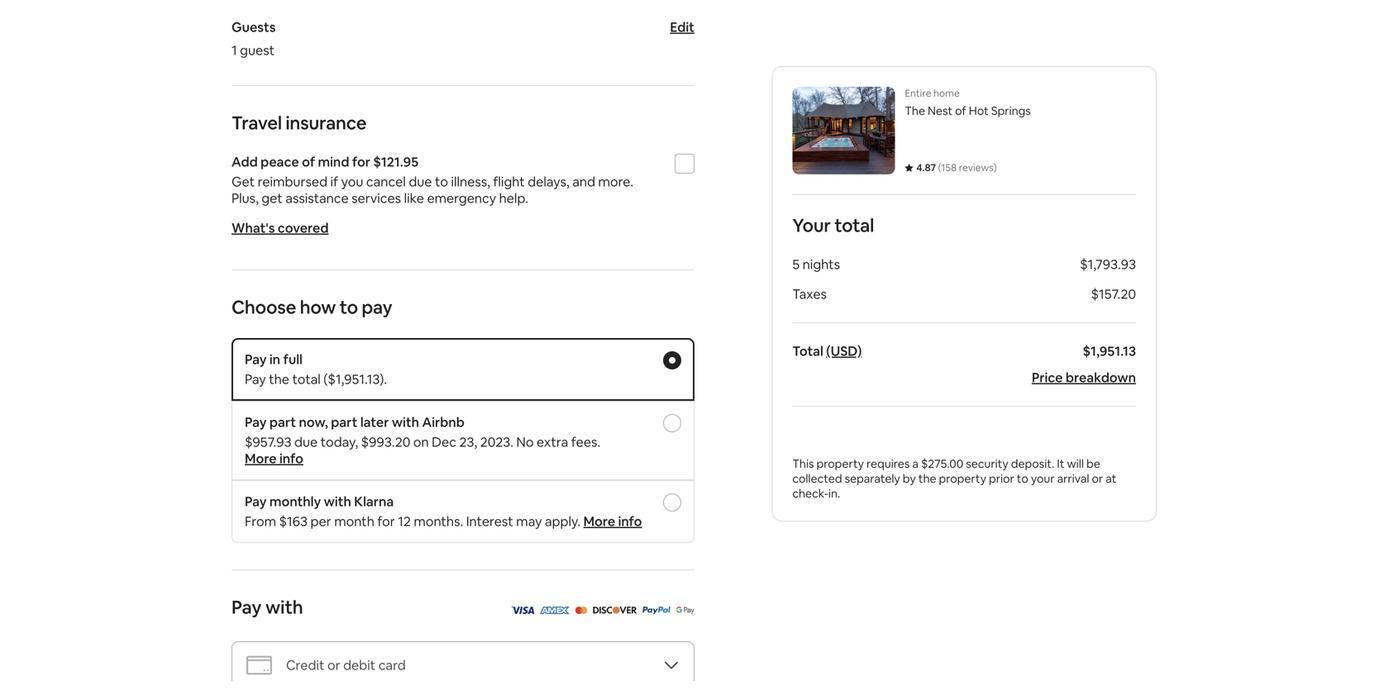 Task type: describe. For each thing, give the bounding box(es) containing it.
security
[[966, 457, 1009, 471]]

card
[[379, 657, 406, 674]]

to inside this property requires a $275.00 security deposit. it will be collected separately by the property prior to your arrival or at check-in.
[[1017, 471, 1029, 486]]

full
[[283, 351, 303, 368]]

info inside "pay monthly with klarna from $163 per month for 12 months. interest may apply. more info"
[[618, 513, 642, 530]]

what's covered button
[[232, 220, 329, 237]]

(usd) button
[[827, 343, 862, 360]]

no
[[517, 434, 534, 451]]

mind
[[318, 153, 349, 170]]

plus,
[[232, 190, 259, 207]]

a
[[913, 457, 919, 471]]

visa card image
[[511, 601, 535, 618]]

$993.20
[[361, 434, 411, 451]]

pay with
[[232, 596, 303, 620]]

$1,951.13
[[1083, 343, 1136, 360]]

12
[[398, 513, 411, 530]]

price breakdown button
[[1032, 369, 1136, 386]]

visa card image
[[511, 607, 535, 614]]

prior
[[989, 471, 1015, 486]]

of inside add peace of mind for $121.95 get reimbursed if you cancel due to illness, flight delays, and more. plus, get assistance services like emergency help.
[[302, 153, 315, 170]]

2 part from the left
[[331, 414, 358, 431]]

months.
[[414, 513, 463, 530]]

debit
[[343, 657, 376, 674]]

reviews
[[959, 161, 994, 174]]

breakdown
[[1066, 369, 1136, 386]]

separately
[[845, 471, 901, 486]]

month
[[334, 513, 375, 530]]

pay for with
[[232, 596, 262, 620]]

services
[[352, 190, 401, 207]]

get
[[262, 190, 283, 207]]

choose
[[232, 296, 296, 319]]

this
[[793, 457, 814, 471]]

hot
[[969, 103, 989, 118]]

pay for in
[[245, 351, 267, 368]]

$1,793.93
[[1080, 256, 1136, 273]]

1 horizontal spatial property
[[939, 471, 987, 486]]

guest
[[240, 42, 275, 59]]

price breakdown
[[1032, 369, 1136, 386]]

total (usd)
[[793, 343, 862, 360]]

illness,
[[451, 173, 490, 190]]

how
[[300, 296, 336, 319]]

will
[[1067, 457, 1084, 471]]

more info button for pay monthly with klarna from $163 per month for 12 months. interest may apply. more info
[[584, 513, 642, 530]]

monthly
[[270, 493, 321, 510]]

your total
[[793, 214, 874, 237]]

credit or debit card button
[[232, 642, 695, 682]]

1 mastercard image from the top
[[575, 601, 588, 618]]

the inside this property requires a $275.00 security deposit. it will be collected separately by the property prior to your arrival or at check-in.
[[919, 471, 937, 486]]

paypal image
[[642, 607, 671, 614]]

for inside "pay monthly with klarna from $163 per month for 12 months. interest may apply. more info"
[[377, 513, 395, 530]]

1 vertical spatial to
[[340, 296, 358, 319]]

at
[[1106, 471, 1117, 486]]

arrival
[[1058, 471, 1090, 486]]

pay monthly with klarna from $163 per month for 12 months. interest may apply. more info
[[245, 493, 642, 530]]

5
[[793, 256, 800, 273]]

more info button for pay part now, part later with airbnb $957.93 due today,  $993.20 on dec 23, 2023. no extra fees. more info
[[245, 450, 303, 467]]

dec
[[432, 434, 457, 451]]

1 discover card image from the top
[[593, 601, 637, 618]]

add
[[232, 153, 258, 170]]

$275.00
[[921, 457, 964, 471]]

more inside "pay monthly with klarna from $163 per month for 12 months. interest may apply. more info"
[[584, 513, 616, 530]]

may
[[516, 513, 542, 530]]

peace
[[261, 153, 299, 170]]

home
[[934, 87, 960, 100]]

1
[[232, 42, 237, 59]]

guests 1 guest
[[232, 19, 276, 59]]

collected
[[793, 471, 843, 486]]

due inside pay part now, part later with airbnb $957.93 due today,  $993.20 on dec 23, 2023. no extra fees. more info
[[294, 434, 318, 451]]

(
[[939, 161, 942, 174]]

nest
[[928, 103, 953, 118]]

this property requires a $275.00 security deposit. it will be collected separately by the property prior to your arrival or at check-in.
[[793, 457, 1117, 501]]

in.
[[829, 486, 841, 501]]

later
[[361, 414, 389, 431]]

2 discover card image from the top
[[593, 607, 637, 614]]

per
[[311, 513, 331, 530]]

klarna
[[354, 493, 394, 510]]

choose how to pay
[[232, 296, 392, 319]]

assistance
[[286, 190, 349, 207]]

be
[[1087, 457, 1101, 471]]

google pay image
[[676, 607, 695, 614]]

travel insurance
[[232, 111, 367, 135]]

and
[[573, 173, 596, 190]]

)
[[994, 161, 997, 174]]

you
[[341, 173, 363, 190]]

flight
[[493, 173, 525, 190]]

get
[[232, 173, 255, 190]]

airbnb
[[422, 414, 465, 431]]



Task type: locate. For each thing, give the bounding box(es) containing it.
info down now,
[[280, 450, 303, 467]]

pay for part
[[245, 414, 267, 431]]

1 vertical spatial total
[[292, 371, 321, 388]]

to left your
[[1017, 471, 1029, 486]]

total inside pay in full pay the total ($1,951.13).
[[292, 371, 321, 388]]

with up credit
[[266, 596, 303, 620]]

of left 'hot'
[[956, 103, 967, 118]]

apply.
[[545, 513, 581, 530]]

2 horizontal spatial with
[[392, 414, 419, 431]]

1 vertical spatial due
[[294, 434, 318, 451]]

1 vertical spatial more info button
[[584, 513, 642, 530]]

by
[[903, 471, 916, 486]]

with inside pay part now, part later with airbnb $957.93 due today,  $993.20 on dec 23, 2023. no extra fees. more info
[[392, 414, 419, 431]]

today,
[[321, 434, 358, 451]]

check-
[[793, 486, 829, 501]]

1 horizontal spatial to
[[435, 173, 448, 190]]

your
[[1031, 471, 1055, 486]]

1 horizontal spatial of
[[956, 103, 967, 118]]

edit
[[670, 19, 695, 36]]

1 american express card image from the top
[[540, 601, 570, 618]]

edit button
[[670, 19, 695, 36]]

0 vertical spatial for
[[352, 153, 371, 170]]

0 horizontal spatial more
[[245, 450, 277, 467]]

discover card image left paypal image
[[593, 607, 637, 614]]

more info button right apply.
[[584, 513, 642, 530]]

$121.95
[[373, 153, 419, 170]]

total right your at top right
[[835, 214, 874, 237]]

info inside pay part now, part later with airbnb $957.93 due today,  $993.20 on dec 23, 2023. no extra fees. more info
[[280, 450, 303, 467]]

due down $121.95
[[409, 173, 432, 190]]

from
[[245, 513, 276, 530]]

2 horizontal spatial to
[[1017, 471, 1029, 486]]

or left at on the bottom of the page
[[1092, 471, 1104, 486]]

$163
[[279, 513, 308, 530]]

price
[[1032, 369, 1063, 386]]

$157.20
[[1091, 286, 1136, 303]]

or left debit
[[328, 657, 340, 674]]

0 vertical spatial more
[[245, 450, 277, 467]]

1 vertical spatial the
[[919, 471, 937, 486]]

1 horizontal spatial more
[[584, 513, 616, 530]]

credit or debit card
[[286, 657, 406, 674]]

mastercard image right visa card icon
[[575, 601, 588, 618]]

with inside "pay monthly with klarna from $163 per month for 12 months. interest may apply. more info"
[[324, 493, 351, 510]]

the
[[905, 103, 926, 118]]

part up today,
[[331, 414, 358, 431]]

with up on on the bottom left
[[392, 414, 419, 431]]

with up per
[[324, 493, 351, 510]]

or inside "credit or debit card" dropdown button
[[328, 657, 340, 674]]

travel
[[232, 111, 282, 135]]

discover card image
[[593, 601, 637, 618], [593, 607, 637, 614]]

1 part from the left
[[270, 414, 296, 431]]

delays,
[[528, 173, 570, 190]]

american express card image
[[540, 601, 570, 618], [540, 607, 570, 614]]

total
[[793, 343, 824, 360]]

info
[[280, 450, 303, 467], [618, 513, 642, 530]]

pay inside "pay monthly with klarna from $163 per month for 12 months. interest may apply. more info"
[[245, 493, 267, 510]]

more right apply.
[[584, 513, 616, 530]]

1 horizontal spatial part
[[331, 414, 358, 431]]

discover card image left paypal icon
[[593, 601, 637, 618]]

0 vertical spatial more info button
[[245, 450, 303, 467]]

in
[[270, 351, 280, 368]]

credit card image
[[246, 652, 273, 680]]

2 vertical spatial to
[[1017, 471, 1029, 486]]

american express card image right visa card image at the left of the page
[[540, 607, 570, 614]]

entire home the nest of hot springs
[[905, 87, 1031, 118]]

0 horizontal spatial due
[[294, 434, 318, 451]]

2 mastercard image from the top
[[575, 607, 588, 614]]

0 horizontal spatial to
[[340, 296, 358, 319]]

insurance
[[286, 111, 367, 135]]

0 horizontal spatial the
[[269, 371, 289, 388]]

what's covered
[[232, 220, 329, 237]]

1 horizontal spatial or
[[1092, 471, 1104, 486]]

pay
[[362, 296, 392, 319]]

158
[[942, 161, 957, 174]]

1 horizontal spatial total
[[835, 214, 874, 237]]

0 vertical spatial info
[[280, 450, 303, 467]]

1 horizontal spatial info
[[618, 513, 642, 530]]

0 vertical spatial due
[[409, 173, 432, 190]]

1 vertical spatial info
[[618, 513, 642, 530]]

2 vertical spatial with
[[266, 596, 303, 620]]

of left "mind" at the top left of the page
[[302, 153, 315, 170]]

None radio
[[663, 414, 682, 433]]

0 vertical spatial to
[[435, 173, 448, 190]]

$957.93
[[245, 434, 292, 451]]

4.87 ( 158 reviews )
[[917, 161, 997, 174]]

now,
[[299, 414, 328, 431]]

0 horizontal spatial total
[[292, 371, 321, 388]]

google pay image
[[676, 601, 695, 618]]

pay inside pay part now, part later with airbnb $957.93 due today,  $993.20 on dec 23, 2023. no extra fees. more info
[[245, 414, 267, 431]]

1 vertical spatial or
[[328, 657, 340, 674]]

to inside add peace of mind for $121.95 get reimbursed if you cancel due to illness, flight delays, and more. plus, get assistance services like emergency help.
[[435, 173, 448, 190]]

more.
[[598, 173, 634, 190]]

info right apply.
[[618, 513, 642, 530]]

for
[[352, 153, 371, 170], [377, 513, 395, 530]]

with
[[392, 414, 419, 431], [324, 493, 351, 510], [266, 596, 303, 620]]

part up $957.93
[[270, 414, 296, 431]]

more info button up the monthly
[[245, 450, 303, 467]]

property up in.
[[817, 457, 864, 471]]

mastercard image right visa card image at the left of the page
[[575, 607, 588, 614]]

pay in full pay the total ($1,951.13).
[[245, 351, 387, 388]]

more
[[245, 450, 277, 467], [584, 513, 616, 530]]

the
[[269, 371, 289, 388], [919, 471, 937, 486]]

more inside pay part now, part later with airbnb $957.93 due today,  $993.20 on dec 23, 2023. no extra fees. more info
[[245, 450, 277, 467]]

due down now,
[[294, 434, 318, 451]]

to left illness,
[[435, 173, 448, 190]]

0 horizontal spatial for
[[352, 153, 371, 170]]

if
[[330, 173, 338, 190]]

0 horizontal spatial info
[[280, 450, 303, 467]]

guests
[[232, 19, 276, 36]]

springs
[[992, 103, 1031, 118]]

property left prior
[[939, 471, 987, 486]]

entire
[[905, 87, 932, 100]]

1 horizontal spatial for
[[377, 513, 395, 530]]

23,
[[459, 434, 477, 451]]

1 vertical spatial with
[[324, 493, 351, 510]]

extra
[[537, 434, 568, 451]]

0 horizontal spatial part
[[270, 414, 296, 431]]

0 vertical spatial or
[[1092, 471, 1104, 486]]

deposit.
[[1011, 457, 1055, 471]]

1 vertical spatial for
[[377, 513, 395, 530]]

None radio
[[663, 352, 682, 370], [663, 494, 682, 512], [663, 352, 682, 370], [663, 494, 682, 512]]

reimbursed
[[258, 173, 328, 190]]

add peace of mind for $121.95 get reimbursed if you cancel due to illness, flight delays, and more. plus, get assistance services like emergency help.
[[232, 153, 634, 207]]

2 american express card image from the top
[[540, 607, 570, 614]]

due inside add peace of mind for $121.95 get reimbursed if you cancel due to illness, flight delays, and more. plus, get assistance services like emergency help.
[[409, 173, 432, 190]]

credit
[[286, 657, 325, 674]]

for left 12
[[377, 513, 395, 530]]

the down in
[[269, 371, 289, 388]]

0 horizontal spatial of
[[302, 153, 315, 170]]

emergency
[[427, 190, 496, 207]]

pay for monthly
[[245, 493, 267, 510]]

total down the full
[[292, 371, 321, 388]]

mastercard image
[[575, 601, 588, 618], [575, 607, 588, 614]]

1 vertical spatial of
[[302, 153, 315, 170]]

5 nights
[[793, 256, 840, 273]]

the inside pay in full pay the total ($1,951.13).
[[269, 371, 289, 388]]

1 horizontal spatial due
[[409, 173, 432, 190]]

total
[[835, 214, 874, 237], [292, 371, 321, 388]]

for inside add peace of mind for $121.95 get reimbursed if you cancel due to illness, flight delays, and more. plus, get assistance services like emergency help.
[[352, 153, 371, 170]]

0 horizontal spatial property
[[817, 457, 864, 471]]

($1,951.13).
[[324, 371, 387, 388]]

on
[[413, 434, 429, 451]]

due
[[409, 173, 432, 190], [294, 434, 318, 451]]

2023.
[[480, 434, 514, 451]]

cancel
[[366, 173, 406, 190]]

taxes
[[793, 286, 827, 303]]

like
[[404, 190, 424, 207]]

american express card image right visa card icon
[[540, 601, 570, 618]]

the right by
[[919, 471, 937, 486]]

paypal image
[[642, 601, 671, 618]]

0 horizontal spatial more info button
[[245, 450, 303, 467]]

of inside entire home the nest of hot springs
[[956, 103, 967, 118]]

1 horizontal spatial more info button
[[584, 513, 642, 530]]

fees.
[[571, 434, 601, 451]]

requires
[[867, 457, 910, 471]]

your
[[793, 214, 831, 237]]

or inside this property requires a $275.00 security deposit. it will be collected separately by the property prior to your arrival or at check-in.
[[1092, 471, 1104, 486]]

0 horizontal spatial with
[[266, 596, 303, 620]]

to left pay
[[340, 296, 358, 319]]

1 horizontal spatial with
[[324, 493, 351, 510]]

0 horizontal spatial or
[[328, 657, 340, 674]]

4.87
[[917, 161, 936, 174]]

0 vertical spatial of
[[956, 103, 967, 118]]

more info button
[[245, 450, 303, 467], [584, 513, 642, 530]]

nights
[[803, 256, 840, 273]]

1 vertical spatial more
[[584, 513, 616, 530]]

1 horizontal spatial the
[[919, 471, 937, 486]]

0 vertical spatial with
[[392, 414, 419, 431]]

more up the monthly
[[245, 450, 277, 467]]

0 vertical spatial total
[[835, 214, 874, 237]]

0 vertical spatial the
[[269, 371, 289, 388]]

for up you
[[352, 153, 371, 170]]



Task type: vqa. For each thing, say whether or not it's contained in the screenshot.
A
yes



